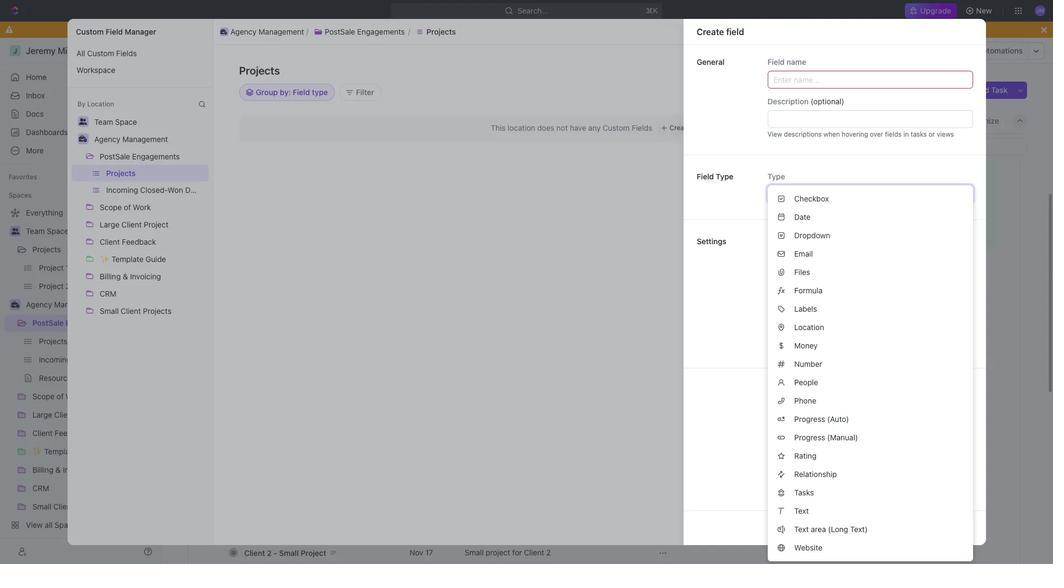 Task type: vqa. For each thing, say whether or not it's contained in the screenshot.
"‎TASK 2"
no



Task type: locate. For each thing, give the bounding box(es) containing it.
1 vertical spatial be
[[889, 296, 897, 304]]

or
[[929, 130, 935, 138], [877, 333, 884, 341]]

create one
[[670, 124, 704, 132]]

date button
[[772, 208, 969, 226]]

0 vertical spatial add
[[817, 66, 832, 75]]

small inside button
[[465, 548, 484, 557]]

pinned up even
[[787, 296, 808, 304]]

2 vertical spatial tasks
[[787, 258, 803, 266]]

required up email
[[787, 237, 818, 246]]

projects link
[[32, 241, 121, 258]]

be inside pinned pinned custom fields will always be displayed in task view, even if empty.
[[889, 296, 897, 304]]

2 horizontal spatial tasks
[[911, 130, 927, 138]]

1 vertical spatial progress
[[794, 433, 825, 442]]

1 horizontal spatial or
[[929, 130, 935, 138]]

agency management link up the postsale engagements link
[[26, 296, 149, 313]]

small down crm
[[100, 306, 119, 316]]

1 horizontal spatial create
[[697, 27, 724, 36]]

team inside 'tree'
[[26, 226, 45, 236]]

0 vertical spatial pinned
[[787, 284, 811, 293]]

create inside 'create one' button
[[670, 124, 690, 132]]

1 vertical spatial required
[[787, 249, 814, 257]]

small
[[100, 306, 119, 316], [465, 548, 484, 557], [279, 548, 299, 557]]

0 horizontal spatial small
[[100, 306, 119, 316]]

projects up incoming
[[106, 169, 136, 178]]

0 vertical spatial workspace.
[[802, 267, 838, 275]]

when left "hovering"
[[824, 130, 840, 138]]

create for create field
[[697, 27, 724, 36]]

home
[[26, 72, 47, 82]]

0 vertical spatial or
[[929, 130, 935, 138]]

project left health
[[342, 116, 368, 125]]

small inside button
[[100, 306, 119, 316]]

pinned pinned custom fields will always be displayed in task view, even if empty.
[[787, 284, 968, 313]]

in inside visible to guests custom fields can be hidden or shown to guests in your workspace.
[[937, 333, 943, 341]]

always
[[867, 296, 887, 304]]

formula
[[794, 286, 823, 295]]

0 vertical spatial space
[[115, 117, 137, 126]]

tasks right fields
[[911, 130, 927, 138]]

text left area
[[794, 525, 809, 534]]

team space button
[[89, 113, 142, 130]]

agency
[[230, 27, 257, 36], [182, 46, 208, 55], [94, 135, 120, 144], [26, 300, 52, 309]]

progress (auto)
[[794, 414, 849, 424]]

2 vertical spatial be
[[845, 333, 853, 341]]

1 horizontal spatial agency management button
[[217, 25, 306, 38]]

tasks up locations
[[828, 237, 847, 246]]

number button
[[772, 355, 969, 373]]

0 horizontal spatial tasks
[[787, 258, 803, 266]]

engagements down crm
[[66, 318, 115, 327]]

fields inside visible to guests custom fields can be hidden or shown to guests in your workspace.
[[812, 333, 830, 341]]

fields up workspace button
[[116, 49, 137, 58]]

task up customize
[[991, 85, 1008, 95]]

this
[[491, 123, 506, 132]]

2 text from the top
[[794, 525, 809, 534]]

1 horizontal spatial team space
[[94, 117, 137, 126]]

rating button
[[772, 447, 969, 465]]

0 vertical spatial progress
[[794, 414, 825, 424]]

1 vertical spatial guests
[[915, 333, 935, 341]]

to right visible
[[812, 321, 819, 331]]

template
[[111, 254, 143, 264]]

enable
[[580, 25, 604, 34]]

all custom fields
[[76, 49, 137, 58]]

0 vertical spatial text
[[794, 506, 809, 515]]

2 right for
[[546, 548, 551, 557]]

1 horizontal spatial type
[[768, 172, 785, 181]]

-
[[274, 548, 277, 557]]

people button
[[772, 373, 969, 392]]

✨
[[100, 254, 109, 264]]

2 the from the left
[[882, 258, 892, 266]]

scope of work button
[[95, 198, 156, 216]]

1 vertical spatial task
[[937, 296, 951, 304]]

0 horizontal spatial or
[[877, 333, 884, 341]]

project down work
[[144, 220, 168, 229]]

space inside team space link
[[47, 226, 69, 236]]

1 horizontal spatial be
[[878, 249, 886, 257]]

engagements up the 'assignment'
[[251, 81, 346, 98]]

agency management link down business time image
[[168, 44, 258, 57]]

1 type from the left
[[716, 172, 733, 181]]

files button
[[772, 263, 969, 282]]

guests
[[821, 321, 845, 331], [915, 333, 935, 341]]

website button
[[772, 539, 969, 557]]

text down tasks
[[794, 506, 809, 515]]

docs link
[[4, 105, 151, 123]]

1 vertical spatial or
[[877, 333, 884, 341]]

1 vertical spatial workspace.
[[787, 343, 823, 351]]

or inside visible to guests custom fields can be hidden or shown to guests in your workspace.
[[877, 333, 884, 341]]

add inside button
[[975, 85, 989, 95]]

to right the want
[[458, 25, 465, 34]]

0 horizontal spatial space
[[47, 226, 69, 236]]

1 horizontal spatial to
[[812, 321, 819, 331]]

0 vertical spatial team
[[94, 117, 113, 126]]

your down the view,
[[944, 333, 958, 341]]

team for team space link
[[26, 226, 45, 236]]

1 horizontal spatial task
[[991, 85, 1008, 95]]

tasks button
[[772, 484, 969, 502]]

client right for
[[524, 548, 544, 557]]

your inside required in tasks required custom fields must be filled out when creating tasks in all the locations where the custom field is used in your workspace.
[[787, 267, 800, 275]]

2 horizontal spatial create
[[896, 66, 920, 75]]

needs assignment
[[255, 116, 322, 125]]

your inside visible to guests custom fields can be hidden or shown to guests in your workspace.
[[944, 333, 958, 341]]

user group image
[[11, 228, 19, 235]]

overview link
[[199, 113, 235, 128]]

1 vertical spatial pinned
[[787, 296, 808, 304]]

be left filled at the top
[[878, 249, 886, 257]]

postsale engagements down crm
[[32, 318, 115, 327]]

1 the from the left
[[821, 258, 831, 266]]

team space down by location
[[94, 117, 137, 126]]

1 horizontal spatial team
[[94, 117, 113, 126]]

create up general
[[697, 27, 724, 36]]

1 vertical spatial team
[[26, 226, 45, 236]]

0 vertical spatial task
[[991, 85, 1008, 95]]

agency inside sidebar "navigation"
[[26, 300, 52, 309]]

guests up can
[[821, 321, 845, 331]]

1 horizontal spatial when
[[916, 249, 933, 257]]

be inside visible to guests custom fields can be hidden or shown to guests in your workspace.
[[845, 333, 853, 341]]

1 horizontal spatial guests
[[915, 333, 935, 341]]

agency management up the postsale engagements link
[[26, 300, 100, 309]]

views
[[937, 130, 954, 138]]

1 horizontal spatial postsale engagements button
[[309, 25, 410, 38]]

upgrade
[[920, 6, 951, 15]]

1 horizontal spatial your
[[944, 333, 958, 341]]

the down filled at the top
[[882, 258, 892, 266]]

feedback
[[122, 237, 156, 246]]

0 vertical spatial location
[[87, 100, 114, 108]]

custom
[[76, 27, 104, 36], [87, 49, 114, 58], [603, 123, 630, 132], [816, 249, 840, 257], [894, 258, 918, 266], [810, 296, 833, 304], [787, 333, 811, 341]]

text)
[[850, 525, 868, 534]]

not
[[556, 123, 568, 132]]

2 horizontal spatial small
[[465, 548, 484, 557]]

2 horizontal spatial field
[[938, 66, 954, 75]]

customize button
[[947, 113, 1002, 128]]

space inside team space button
[[115, 117, 137, 126]]

be for guests
[[845, 333, 853, 341]]

create left new on the top of page
[[896, 66, 920, 75]]

list
[[217, 25, 966, 38], [67, 45, 213, 78], [67, 113, 213, 319], [67, 148, 213, 319], [67, 165, 213, 198]]

team space inside button
[[94, 117, 137, 126]]

0 horizontal spatial agency management button
[[89, 130, 173, 148]]

to right shown
[[907, 333, 913, 341]]

invoicing
[[130, 272, 161, 281]]

1 horizontal spatial add
[[975, 85, 989, 95]]

view
[[768, 130, 782, 138]]

1 horizontal spatial 2
[[546, 548, 551, 557]]

0 horizontal spatial task
[[937, 296, 951, 304]]

0 vertical spatial team space
[[94, 117, 137, 126]]

task left the view,
[[937, 296, 951, 304]]

settings
[[697, 237, 727, 246]]

new button
[[961, 2, 999, 19]]

progress up rating
[[794, 433, 825, 442]]

add existing field
[[817, 66, 879, 75]]

0 horizontal spatial the
[[821, 258, 831, 266]]

required up all
[[787, 249, 814, 257]]

location
[[87, 100, 114, 108], [794, 323, 824, 332]]

1 vertical spatial postsale engagements button
[[95, 148, 185, 165]]

workspace. down all
[[802, 267, 838, 275]]

locations
[[833, 258, 860, 266]]

1 horizontal spatial field
[[863, 66, 879, 75]]

crm button
[[95, 285, 121, 302]]

0 horizontal spatial postsale engagements button
[[95, 148, 185, 165]]

1 horizontal spatial tasks
[[828, 237, 847, 246]]

0 horizontal spatial be
[[845, 333, 853, 341]]

fields up locations
[[841, 249, 859, 257]]

be inside required in tasks required custom fields must be filled out when creating tasks in all the locations where the custom field is used in your workspace.
[[878, 249, 886, 257]]

crm
[[100, 289, 116, 298]]

1 horizontal spatial the
[[882, 258, 892, 266]]

1 vertical spatial team space
[[26, 226, 69, 236]]

progress inside button
[[794, 414, 825, 424]]

in inside pinned pinned custom fields will always be displayed in task view, even if empty.
[[929, 296, 935, 304]]

be right can
[[845, 333, 853, 341]]

team space
[[94, 117, 137, 126], [26, 226, 69, 236]]

work
[[133, 203, 151, 212]]

money
[[794, 341, 818, 350]]

0 vertical spatial agency management link
[[168, 44, 258, 57]]

small right -
[[279, 548, 299, 557]]

1 vertical spatial projects button
[[101, 165, 208, 182]]

1 text from the top
[[794, 506, 809, 515]]

team space inside 'tree'
[[26, 226, 69, 236]]

progress for progress (manual)
[[794, 433, 825, 442]]

0 horizontal spatial team space
[[26, 226, 69, 236]]

0 vertical spatial postsale engagements button
[[309, 25, 410, 38]]

client feedback button
[[95, 233, 161, 250]]

2 horizontal spatial to
[[907, 333, 913, 341]]

incoming closed-won deals button
[[101, 182, 208, 198]]

team right user group image
[[26, 226, 45, 236]]

1 vertical spatial add
[[975, 85, 989, 95]]

2 left -
[[267, 548, 272, 557]]

create left one
[[670, 124, 690, 132]]

1 vertical spatial to
[[812, 321, 819, 331]]

your down email
[[787, 267, 800, 275]]

progress down phone
[[794, 414, 825, 424]]

description (optional)
[[768, 97, 844, 106]]

notifications?
[[524, 25, 573, 34]]

automations button
[[972, 43, 1028, 59]]

add left the existing
[[817, 66, 832, 75]]

0 horizontal spatial guests
[[821, 321, 845, 331]]

does
[[537, 123, 554, 132]]

None text field
[[768, 110, 973, 128]]

field left is
[[920, 258, 934, 266]]

1 horizontal spatial location
[[794, 323, 824, 332]]

1 pinned from the top
[[787, 284, 811, 293]]

add inside button
[[817, 66, 832, 75]]

0 horizontal spatial field
[[726, 27, 744, 36]]

create inside 'create new field' button
[[896, 66, 920, 75]]

email
[[794, 249, 813, 258]]

fields left 'create one' button
[[632, 123, 652, 132]]

0 horizontal spatial team
[[26, 226, 45, 236]]

projects down team space link
[[32, 245, 61, 254]]

task
[[991, 85, 1008, 95], [937, 296, 951, 304]]

progress inside button
[[794, 433, 825, 442]]

1 vertical spatial text
[[794, 525, 809, 534]]

1 vertical spatial project
[[144, 220, 168, 229]]

1 progress from the top
[[794, 414, 825, 424]]

all
[[812, 258, 819, 266]]

visible
[[787, 321, 810, 331]]

field inside button
[[938, 66, 954, 75]]

any
[[588, 123, 601, 132]]

add task button
[[969, 82, 1014, 99]]

1 vertical spatial your
[[944, 333, 958, 341]]

be for custom
[[889, 296, 897, 304]]

type button
[[768, 172, 973, 203]]

0 horizontal spatial when
[[824, 130, 840, 138]]

team space link
[[26, 223, 149, 240]]

the right all
[[821, 258, 831, 266]]

team for team space button
[[94, 117, 113, 126]]

project right -
[[301, 548, 326, 557]]

projects button left enable
[[410, 25, 461, 38]]

0 vertical spatial when
[[824, 130, 840, 138]]

team inside button
[[94, 117, 113, 126]]

guests right shown
[[915, 333, 935, 341]]

space
[[115, 117, 137, 126], [47, 226, 69, 236]]

location right by
[[87, 100, 114, 108]]

team down by location
[[94, 117, 113, 126]]

0 horizontal spatial add
[[817, 66, 832, 75]]

0 horizontal spatial projects button
[[101, 165, 208, 182]]

1 vertical spatial create
[[896, 66, 920, 75]]

engagements inside the postsale engagements link
[[66, 318, 115, 327]]

0 horizontal spatial project
[[144, 220, 168, 229]]

add task
[[975, 85, 1008, 95]]

0 vertical spatial your
[[787, 267, 800, 275]]

postsale engagements left do
[[325, 27, 405, 36]]

small left project
[[465, 548, 484, 557]]

2 vertical spatial create
[[670, 124, 690, 132]]

list containing projects
[[67, 165, 213, 198]]

0 horizontal spatial create
[[670, 124, 690, 132]]

home link
[[4, 69, 151, 86]]

or left shown
[[877, 333, 884, 341]]

customize
[[961, 116, 999, 125]]

pinned down files
[[787, 284, 811, 293]]

team
[[94, 117, 113, 126], [26, 226, 45, 236]]

1 vertical spatial space
[[47, 226, 69, 236]]

tasks up files
[[787, 258, 803, 266]]

rating
[[794, 451, 817, 460]]

description
[[768, 97, 809, 106]]

2 progress from the top
[[794, 433, 825, 442]]

tree containing team space
[[4, 204, 151, 552]]

team space right user group image
[[26, 226, 69, 236]]

Search... text field
[[850, 88, 953, 97]]

fields left will
[[835, 296, 853, 304]]

projects button up incoming closed-won deals
[[101, 165, 208, 182]]

Type text field
[[774, 186, 953, 202]]

fields inside required in tasks required custom fields must be filled out when creating tasks in all the locations where the custom field is used in your workspace.
[[841, 249, 859, 257]]

2 pinned from the top
[[787, 296, 808, 304]]

workspace. up the number
[[787, 343, 823, 351]]

2 vertical spatial project
[[301, 548, 326, 557]]

0 horizontal spatial type
[[716, 172, 733, 181]]

2 horizontal spatial be
[[889, 296, 897, 304]]

tree
[[4, 204, 151, 552]]

0 horizontal spatial your
[[787, 267, 800, 275]]

where
[[862, 258, 881, 266]]

large
[[100, 220, 119, 229]]

add for add existing field
[[817, 66, 832, 75]]

custom inside visible to guests custom fields can be hidden or shown to guests in your workspace.
[[787, 333, 811, 341]]

client left -
[[244, 548, 265, 557]]

2 horizontal spatial project
[[342, 116, 368, 125]]

management
[[259, 27, 304, 36], [210, 46, 255, 55], [122, 135, 168, 144], [54, 300, 100, 309]]

add up customize
[[975, 85, 989, 95]]

be right "always"
[[889, 296, 897, 304]]

2 type from the left
[[768, 172, 785, 181]]

create new field button
[[889, 62, 960, 79]]

all custom fields button
[[72, 45, 208, 62]]

or left views
[[929, 130, 935, 138]]

0 horizontal spatial agency management link
[[26, 296, 149, 313]]

1 vertical spatial agency management button
[[89, 130, 173, 148]]

0 vertical spatial required
[[787, 237, 818, 246]]

0 vertical spatial create
[[697, 27, 724, 36]]

fields left can
[[812, 333, 830, 341]]

when right "out"
[[916, 249, 933, 257]]

location up money
[[794, 323, 824, 332]]

postsale inside sidebar "navigation"
[[32, 318, 64, 327]]

progress (manual)
[[794, 433, 858, 442]]

2 inside button
[[546, 548, 551, 557]]

business time image
[[221, 29, 227, 34]]

field inside button
[[863, 66, 879, 75]]

1 horizontal spatial space
[[115, 117, 137, 126]]

deals
[[185, 185, 205, 195]]

space for team space link
[[47, 226, 69, 236]]



Task type: describe. For each thing, give the bounding box(es) containing it.
even
[[787, 305, 802, 313]]

text for text
[[794, 506, 809, 515]]

email button
[[772, 245, 969, 263]]

descriptions
[[784, 130, 822, 138]]

checkbox button
[[772, 190, 969, 208]]

⌘k
[[646, 6, 658, 15]]

field up "all custom fields"
[[106, 27, 123, 36]]

task inside the add task button
[[991, 85, 1008, 95]]

docs
[[26, 109, 44, 118]]

0 vertical spatial tasks
[[911, 130, 927, 138]]

text area (long text) button
[[772, 520, 969, 539]]

1 required from the top
[[787, 237, 818, 246]]

search...
[[518, 6, 548, 15]]

custom inside button
[[87, 49, 114, 58]]

empty.
[[809, 305, 830, 313]]

0 vertical spatial agency management button
[[217, 25, 306, 38]]

postsale engagements up closed-
[[100, 152, 180, 161]]

health
[[370, 116, 393, 125]]

area
[[811, 525, 826, 534]]

(optional)
[[811, 97, 844, 106]]

or for when
[[929, 130, 935, 138]]

closed-
[[140, 185, 168, 195]]

text for text area (long text)
[[794, 525, 809, 534]]

needs
[[255, 116, 278, 125]]

billing & invoicing
[[100, 272, 161, 281]]

used
[[943, 258, 958, 266]]

list containing postsale engagements
[[67, 148, 213, 319]]

browser
[[493, 25, 522, 34]]

progress (manual) button
[[772, 428, 969, 447]]

postsale engagements link
[[32, 314, 121, 332]]

required in tasks required custom fields must be filled out when creating tasks in all the locations where the custom field is used in your workspace.
[[787, 237, 965, 275]]

location
[[508, 123, 535, 132]]

dropdown
[[794, 231, 830, 240]]

new
[[976, 6, 992, 15]]

space for team space button
[[115, 117, 137, 126]]

client down large
[[100, 237, 120, 246]]

will
[[855, 296, 865, 304]]

billing
[[100, 272, 121, 281]]

list containing team space
[[67, 113, 213, 319]]

or for guests
[[877, 333, 884, 341]]

postsale engagements up needs
[[187, 81, 349, 98]]

dropdown button
[[772, 226, 969, 245]]

dashboards link
[[4, 124, 151, 141]]

list containing all custom fields
[[67, 45, 213, 78]]

workspace button
[[72, 62, 208, 78]]

this
[[628, 25, 641, 34]]

project inside button
[[144, 220, 168, 229]]

create for create one
[[670, 124, 690, 132]]

date
[[794, 212, 811, 222]]

must
[[861, 249, 876, 257]]

by
[[78, 100, 86, 108]]

won
[[168, 185, 183, 195]]

postsale engagements inside sidebar "navigation"
[[32, 318, 115, 327]]

0 horizontal spatial location
[[87, 100, 114, 108]]

(manual)
[[827, 433, 858, 442]]

field down one
[[697, 172, 714, 181]]

workspace. inside required in tasks required custom fields must be filled out when creating tasks in all the locations where the custom field is used in your workspace.
[[802, 267, 838, 275]]

2 required from the top
[[787, 249, 814, 257]]

projects inside sidebar "navigation"
[[32, 245, 61, 254]]

fields inside pinned pinned custom fields will always be displayed in task view, even if empty.
[[835, 296, 853, 304]]

fields
[[885, 130, 902, 138]]

(auto)
[[827, 414, 849, 424]]

small for small client projects
[[100, 306, 119, 316]]

agency management down business time image
[[182, 46, 255, 55]]

sidebar navigation
[[0, 38, 162, 564]]

labels
[[794, 304, 817, 313]]

task inside pinned pinned custom fields will always be displayed in task view, even if empty.
[[937, 296, 951, 304]]

this location does not have any custom fields
[[491, 123, 652, 132]]

1 vertical spatial tasks
[[828, 237, 847, 246]]

phone
[[794, 396, 816, 405]]

custom field manager
[[76, 27, 156, 36]]

1 horizontal spatial project
[[301, 548, 326, 557]]

create field
[[697, 27, 744, 36]]

team space for team space link
[[26, 226, 69, 236]]

projects down "invoicing"
[[143, 306, 171, 316]]

hidden
[[855, 333, 875, 341]]

engagements left do
[[357, 27, 405, 36]]

project
[[486, 548, 510, 557]]

1 vertical spatial agency management link
[[26, 296, 149, 313]]

project health
[[342, 116, 393, 125]]

people
[[794, 378, 818, 387]]

small project for client 2 button
[[458, 543, 646, 562]]

0 horizontal spatial 2
[[267, 548, 272, 557]]

type inside dropdown button
[[768, 172, 785, 181]]

agency management inside sidebar "navigation"
[[26, 300, 100, 309]]

engagements up incoming closed-won deals
[[132, 152, 180, 161]]

1 horizontal spatial projects button
[[410, 25, 461, 38]]

1 horizontal spatial agency management link
[[168, 44, 258, 57]]

incoming
[[106, 185, 138, 195]]

business time image
[[11, 302, 19, 308]]

field type
[[697, 172, 733, 181]]

have
[[570, 123, 586, 132]]

progress for progress (auto)
[[794, 414, 825, 424]]

guide
[[146, 254, 166, 264]]

name
[[787, 57, 806, 66]]

field for create new field
[[938, 66, 954, 75]]

field left name
[[768, 57, 785, 66]]

Search tasks... text field
[[919, 139, 1027, 155]]

overview
[[202, 116, 235, 125]]

number
[[794, 359, 822, 369]]

create new field
[[896, 66, 954, 75]]

client up "client feedback" button
[[121, 220, 142, 229]]

you
[[424, 25, 437, 34]]

large client project button
[[95, 216, 173, 233]]

labels button
[[772, 300, 969, 318]]

progress (auto) button
[[772, 410, 969, 428]]

agency management right business time image
[[230, 27, 304, 36]]

custom inside pinned pinned custom fields will always be displayed in task view, even if empty.
[[810, 296, 833, 304]]

0 vertical spatial to
[[458, 25, 465, 34]]

1 horizontal spatial small
[[279, 548, 299, 557]]

location button
[[772, 318, 969, 337]]

workspace. inside visible to guests custom fields can be hidden or shown to guests in your workspace.
[[787, 343, 823, 351]]

team space for team space button
[[94, 117, 137, 126]]

projects up needs
[[239, 64, 280, 77]]

Enter name... text field
[[768, 71, 973, 89]]

for
[[512, 548, 522, 557]]

agency management down team space button
[[94, 135, 168, 144]]

favorites button
[[4, 171, 41, 184]]

client down crm button
[[121, 306, 141, 316]]

field for add existing field
[[863, 66, 879, 75]]

want
[[439, 25, 456, 34]]

text area (long text)
[[794, 525, 868, 534]]

client 2 - small project
[[244, 548, 326, 557]]

location inside button
[[794, 323, 824, 332]]

small for small project for client 2
[[465, 548, 484, 557]]

management inside sidebar "navigation"
[[54, 300, 100, 309]]

field inside required in tasks required custom fields must be filled out when creating tasks in all the locations where the custom field is used in your workspace.
[[920, 258, 934, 266]]

scope of work
[[100, 203, 151, 212]]

do you want to enable browser notifications? enable hide this
[[412, 25, 641, 34]]

small project for client 2
[[465, 548, 551, 557]]

files
[[794, 267, 810, 277]]

small client projects
[[100, 306, 171, 316]]

tree inside sidebar "navigation"
[[4, 204, 151, 552]]

fields inside button
[[116, 49, 137, 58]]

add existing field button
[[811, 62, 886, 79]]

when inside required in tasks required custom fields must be filled out when creating tasks in all the locations where the custom field is used in your workspace.
[[916, 249, 933, 257]]

create for create new field
[[896, 66, 920, 75]]

0 vertical spatial project
[[342, 116, 368, 125]]

of
[[124, 203, 131, 212]]

projects right do
[[427, 27, 456, 36]]

shown
[[885, 333, 905, 341]]

0 vertical spatial guests
[[821, 321, 845, 331]]

add for add task
[[975, 85, 989, 95]]

client feedback
[[100, 237, 156, 246]]

inbox
[[26, 91, 45, 100]]

large client project
[[100, 220, 168, 229]]

list containing agency management
[[217, 25, 966, 38]]



